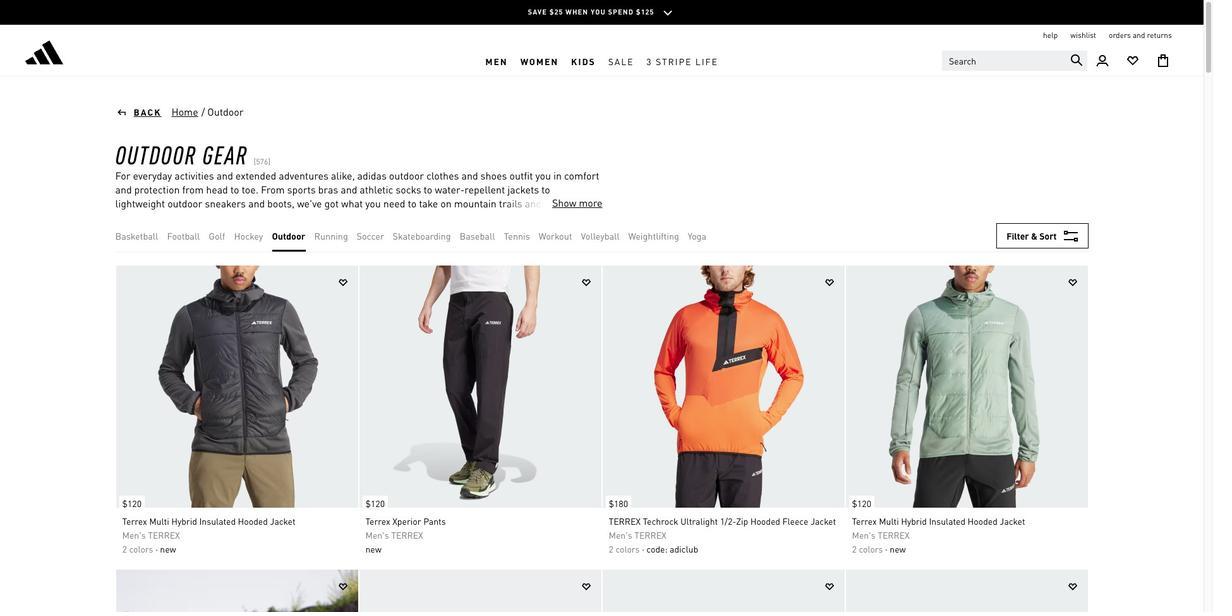 Task type: describe. For each thing, give the bounding box(es) containing it.
for
[[115, 169, 131, 182]]

calling,
[[159, 238, 192, 252]]

2 for the men's terrex black terrex multi hybrid insulated hooded jacket image
[[122, 543, 127, 555]]

$25
[[550, 8, 564, 16]]

show more button
[[543, 196, 603, 210]]

new inside the terrex xperior pants men's terrex new
[[366, 543, 382, 555]]

save $25 when you spend $125
[[528, 8, 655, 16]]

hooded inside terrex techrock ultralight 1/2-zip hooded fleece jacket men's terrex 2 colors · code: adiclub
[[751, 515, 781, 527]]

home link
[[171, 104, 199, 119]]

terrex multi hybrid insulated hooded jacket men's terrex 2 colors · new for men's terrex green terrex multi hybrid insulated hooded jacket image
[[853, 515, 1026, 555]]

0 vertical spatial outdoor
[[208, 105, 244, 118]]

kids
[[572, 55, 596, 67]]

hockey link
[[234, 229, 263, 243]]

$120 for the men's terrex black terrex multi hybrid insulated hooded jacket image
[[122, 498, 142, 509]]

make
[[317, 224, 342, 238]]

when
[[566, 8, 589, 16]]

jacket for men's terrex green terrex multi hybrid insulated hooded jacket image
[[1000, 515, 1026, 527]]

protection
[[134, 183, 180, 196]]

running link
[[315, 229, 348, 243]]

outdoor gear [576]
[[115, 138, 271, 170]]

0 vertical spatial you
[[536, 169, 551, 182]]

$120 for men's terrex green terrex multi hybrid insulated hooded jacket image
[[853, 498, 872, 509]]

[576]
[[254, 157, 271, 166]]

2 vertical spatial outdoor
[[272, 230, 306, 242]]

gear
[[270, 238, 290, 252]]

moisture
[[469, 211, 509, 224]]

$120 link for men's terrex green terrex multi hybrid insulated hooded jacket image
[[846, 489, 875, 511]]

hooded for men's terrex green terrex multi hybrid insulated hooded jacket image
[[968, 515, 998, 527]]

by
[[499, 224, 509, 238]]

$180
[[609, 498, 628, 509]]

skateboarding link
[[393, 229, 451, 243]]

boots,
[[268, 197, 295, 210]]

to left toe.
[[231, 183, 239, 196]]

main navigation element
[[288, 46, 916, 76]]

Search field
[[943, 51, 1088, 71]]

men
[[486, 55, 508, 67]]

filter & sort
[[1007, 230, 1057, 242]]

suit
[[207, 238, 224, 252]]

terrex for $120 link related to the men's terrex black terrex multi hybrid insulated hooded jacket image
[[122, 515, 147, 527]]

and down shorts
[[261, 224, 278, 238]]

yoga link
[[688, 229, 707, 243]]

there.
[[353, 238, 380, 252]]

hooded for the men's terrex black terrex multi hybrid insulated hooded jacket image
[[238, 515, 268, 527]]

parks.
[[180, 211, 208, 224]]

· inside terrex techrock ultralight 1/2-zip hooded fleece jacket men's terrex 2 colors · code: adiclub
[[642, 543, 645, 555]]

and down for
[[115, 183, 132, 196]]

and up what
[[341, 183, 357, 196]]

golf
[[209, 230, 225, 242]]

soccer
[[357, 230, 384, 242]]

men's terrex grey terrex free hiker 2.0 low gore-tex hiking shoes image
[[603, 570, 845, 612]]

0 vertical spatial in
[[554, 169, 562, 182]]

1/2-
[[721, 515, 737, 527]]

extended
[[236, 169, 276, 182]]

adidas
[[358, 169, 387, 182]]

1 vertical spatial outdoor
[[168, 197, 202, 210]]

men's terrex black terrex xperior pants image
[[359, 266, 602, 508]]

multi for $120 link associated with men's terrex green terrex multi hybrid insulated hooded jacket image
[[880, 515, 900, 527]]

ultralight
[[681, 515, 718, 527]]

pants
[[424, 515, 446, 527]]

cool
[[436, 224, 454, 238]]

t-
[[210, 211, 219, 224]]

comfort
[[565, 169, 600, 182]]

evenings
[[457, 224, 496, 238]]

men's terrex orange terrex techrock ultralight 1/2-zip hooded fleece jacket image
[[603, 266, 845, 508]]

1 vertical spatial you
[[366, 197, 381, 210]]

pants
[[301, 211, 326, 224]]

&
[[1032, 230, 1038, 242]]

sale
[[609, 55, 634, 67]]

save
[[528, 8, 548, 16]]

repellent
[[465, 183, 505, 196]]

aeroready
[[377, 211, 433, 224]]

2 the from the left
[[511, 224, 526, 238]]

3
[[647, 55, 653, 67]]

everyday
[[133, 169, 172, 182]]

men's terrex beige terrex free hiker 2.0 hiking shoes image
[[116, 570, 358, 612]]

basketball
[[115, 230, 158, 242]]

athletic
[[360, 183, 393, 196]]

campfire.
[[528, 224, 571, 238]]

shorts
[[250, 211, 279, 224]]

0 vertical spatial outdoor
[[389, 169, 424, 182]]

need
[[384, 197, 406, 210]]

men's terrex black terrex free hiker 2.0 low gore-tex hiking shoes image
[[846, 570, 1088, 612]]

dry
[[565, 211, 579, 224]]

1 horizontal spatial on
[[582, 211, 593, 224]]

shoes
[[481, 169, 507, 182]]

from
[[182, 183, 204, 196]]

3 stripe life link
[[641, 46, 725, 76]]

$125
[[637, 8, 655, 16]]

zips
[[241, 224, 258, 238]]

and up hoodies
[[282, 211, 298, 224]]

so
[[194, 238, 205, 252]]

terrex inside the terrex xperior pants men's terrex new
[[392, 529, 423, 541]]

neighborhood
[[115, 211, 177, 224]]

men's inside the terrex xperior pants men's terrex new
[[366, 529, 389, 541]]

you
[[591, 8, 606, 16]]

layer
[[396, 224, 418, 238]]

$120 for men's terrex black terrex xperior pants image
[[366, 498, 385, 509]]

golf link
[[209, 229, 225, 243]]

adventures
[[279, 169, 329, 182]]

to right jackets
[[542, 183, 551, 196]]

up
[[226, 238, 237, 252]]

women link
[[514, 46, 565, 76]]

with
[[356, 211, 375, 224]]

and down hoodies
[[293, 238, 309, 252]]

perfect
[[361, 224, 393, 238]]

from
[[261, 183, 285, 196]]

soccer link
[[357, 229, 384, 243]]

workout
[[539, 230, 573, 242]]

cozy
[[197, 224, 217, 238]]

to down socks
[[408, 197, 417, 210]]

men's terrex black terrex multi hybrid insulated hooded jacket image
[[116, 266, 358, 508]]

yoga
[[688, 230, 707, 242]]

$120 link for men's terrex black terrex xperior pants image
[[359, 489, 388, 511]]

terrex xperior pants men's terrex new
[[366, 515, 446, 555]]



Task type: vqa. For each thing, say whether or not it's contained in the screenshot.


Task type: locate. For each thing, give the bounding box(es) containing it.
3 stripe life
[[647, 55, 719, 67]]

terrex for men's terrex black terrex xperior pants image's $120 link
[[366, 515, 391, 527]]

2 hooded from the left
[[751, 515, 781, 527]]

bras
[[318, 183, 338, 196]]

xperior
[[393, 515, 422, 527]]

men's
[[122, 529, 146, 541], [366, 529, 389, 541], [609, 529, 633, 541], [853, 529, 876, 541]]

1 $120 from the left
[[122, 498, 142, 509]]

terrex multi hybrid insulated hooded jacket men's terrex 2 colors · new up men's terrex black terrex free hiker 2.0 low gore-tex hiking shoes image
[[853, 515, 1026, 555]]

0 horizontal spatial on
[[441, 197, 452, 210]]

out
[[336, 238, 351, 252]]

2 horizontal spatial $120 link
[[846, 489, 875, 511]]

got
[[325, 197, 339, 210]]

3 new from the left
[[890, 543, 906, 555]]

we've
[[297, 197, 322, 210]]

1 horizontal spatial colors
[[616, 543, 640, 555]]

returns
[[1148, 30, 1173, 40]]

2 for men's terrex green terrex multi hybrid insulated hooded jacket image
[[853, 543, 857, 555]]

1 men's from the left
[[122, 529, 146, 541]]

nature
[[115, 238, 146, 252]]

outdoor down shorts
[[272, 230, 306, 242]]

2 horizontal spatial 2
[[853, 543, 857, 555]]

terrex multi hybrid insulated hooded jacket men's terrex 2 colors · new up men's terrex beige terrex free hiker 2.0 hiking shoes image
[[122, 515, 296, 555]]

1 horizontal spatial multi
[[880, 515, 900, 527]]

1 horizontal spatial ·
[[642, 543, 645, 555]]

football
[[167, 230, 200, 242]]

in left comfort
[[554, 169, 562, 182]]

2 jacket from the left
[[811, 515, 837, 527]]

orders
[[1110, 30, 1132, 40]]

0 horizontal spatial ·
[[156, 543, 158, 555]]

0 horizontal spatial outdoor
[[168, 197, 202, 210]]

· for the men's terrex black terrex multi hybrid insulated hooded jacket image
[[156, 543, 158, 555]]

1 horizontal spatial new
[[366, 543, 382, 555]]

terrex inside the terrex xperior pants men's terrex new
[[366, 515, 391, 527]]

1 colors from the left
[[129, 543, 153, 555]]

this
[[251, 238, 267, 252]]

0 horizontal spatial jacket
[[270, 515, 296, 527]]

head down make
[[312, 238, 334, 252]]

weightlifting
[[629, 230, 680, 242]]

1 hybrid from the left
[[171, 515, 197, 527]]

take
[[419, 197, 438, 210]]

adiclub
[[670, 543, 699, 555]]

absorb
[[436, 211, 467, 224]]

1 horizontal spatial the
[[511, 224, 526, 238]]

and
[[1134, 30, 1146, 40], [217, 169, 233, 182], [462, 169, 478, 182], [115, 183, 132, 196], [341, 183, 357, 196], [248, 197, 265, 210], [525, 197, 542, 210], [282, 211, 298, 224], [178, 224, 195, 238], [261, 224, 278, 238], [293, 238, 309, 252]]

men's inside terrex techrock ultralight 1/2-zip hooded fleece jacket men's terrex 2 colors · code: adiclub
[[609, 529, 633, 541]]

0 horizontal spatial $120
[[122, 498, 142, 509]]

skateboarding
[[393, 230, 451, 242]]

on
[[441, 197, 452, 210], [582, 211, 593, 224]]

tennis
[[504, 230, 530, 242]]

1 horizontal spatial outdoor
[[208, 105, 244, 118]]

2 vertical spatial you
[[547, 211, 562, 224]]

the right by
[[511, 224, 526, 238]]

outfit
[[510, 169, 533, 182]]

spend
[[609, 8, 634, 16]]

socks
[[396, 183, 421, 196]]

2 terrex multi hybrid insulated hooded jacket men's terrex 2 colors · new from the left
[[853, 515, 1026, 555]]

$180 link
[[603, 489, 632, 511]]

and up repellent
[[462, 169, 478, 182]]

0 horizontal spatial terrex multi hybrid insulated hooded jacket men's terrex 2 colors · new
[[122, 515, 296, 555]]

0 horizontal spatial $120 link
[[116, 489, 145, 511]]

3 men's from the left
[[609, 529, 633, 541]]

climbs,
[[143, 224, 176, 238]]

1 horizontal spatial head
[[312, 238, 334, 252]]

men's terrex green terrex multi hybrid insulated hooded jacket image
[[846, 266, 1088, 508]]

made
[[328, 211, 353, 224]]

0 horizontal spatial 2
[[122, 543, 127, 555]]

2 horizontal spatial jacket
[[1000, 515, 1026, 527]]

to
[[231, 183, 239, 196], [424, 183, 433, 196], [542, 183, 551, 196], [408, 197, 417, 210], [512, 211, 521, 224]]

0 horizontal spatial head
[[206, 183, 228, 196]]

3 $120 from the left
[[853, 498, 872, 509]]

more
[[579, 196, 603, 209]]

0 horizontal spatial in
[[240, 238, 248, 252]]

colors for men's terrex green terrex multi hybrid insulated hooded jacket image
[[859, 543, 884, 555]]

1 vertical spatial on
[[582, 211, 593, 224]]

1 multi from the left
[[149, 515, 169, 527]]

gear
[[203, 138, 248, 170]]

colors inside terrex techrock ultralight 1/2-zip hooded fleece jacket men's terrex 2 colors · code: adiclub
[[616, 543, 640, 555]]

zip
[[737, 515, 749, 527]]

2 horizontal spatial outdoor
[[272, 230, 306, 242]]

you right outfit
[[536, 169, 551, 182]]

women
[[521, 55, 559, 67]]

1 horizontal spatial hooded
[[751, 515, 781, 527]]

1 the from the left
[[344, 224, 359, 238]]

tennis link
[[504, 229, 530, 243]]

outdoor right home
[[208, 105, 244, 118]]

2 horizontal spatial ·
[[886, 543, 888, 555]]

jackets
[[508, 183, 539, 196]]

insulated for $120 link related to the men's terrex black terrex multi hybrid insulated hooded jacket image
[[199, 515, 236, 527]]

1 vertical spatial outdoor
[[115, 138, 197, 170]]

hybrid
[[171, 515, 197, 527], [902, 515, 927, 527]]

outdoor down from
[[168, 197, 202, 210]]

1 jacket from the left
[[270, 515, 296, 527]]

3 hooded from the left
[[968, 515, 998, 527]]

new for $120 link related to the men's terrex black terrex multi hybrid insulated hooded jacket image
[[160, 543, 176, 555]]

1 horizontal spatial 2
[[609, 543, 614, 555]]

0 vertical spatial head
[[206, 183, 228, 196]]

water-
[[435, 183, 465, 196]]

colors
[[129, 543, 153, 555], [616, 543, 640, 555], [859, 543, 884, 555]]

2 horizontal spatial colors
[[859, 543, 884, 555]]

2 insulated from the left
[[930, 515, 966, 527]]

outdoor link
[[272, 229, 306, 243]]

alike,
[[331, 169, 355, 182]]

head up sneakers
[[206, 183, 228, 196]]

to down trails on the top of page
[[512, 211, 521, 224]]

orders and returns
[[1110, 30, 1173, 40]]

1 · from the left
[[156, 543, 158, 555]]

1 horizontal spatial $120
[[366, 498, 385, 509]]

1 $120 link from the left
[[116, 489, 145, 511]]

2 hybrid from the left
[[902, 515, 927, 527]]

2 $120 link from the left
[[359, 489, 388, 511]]

3 colors from the left
[[859, 543, 884, 555]]

half-
[[219, 224, 241, 238]]

2 colors from the left
[[616, 543, 640, 555]]

1 horizontal spatial terrex
[[366, 515, 391, 527]]

0 horizontal spatial terrex
[[122, 515, 147, 527]]

2 · from the left
[[642, 543, 645, 555]]

men's terrex white terrex made to be remade free hiker image
[[359, 570, 602, 612]]

1 horizontal spatial jacket
[[811, 515, 837, 527]]

and right orders
[[1134, 30, 1146, 40]]

1 new from the left
[[160, 543, 176, 555]]

1 hooded from the left
[[238, 515, 268, 527]]

2 horizontal spatial hooded
[[968, 515, 998, 527]]

1 vertical spatial in
[[240, 238, 248, 252]]

you up campfire.
[[547, 211, 562, 224]]

1 horizontal spatial in
[[554, 169, 562, 182]]

2
[[122, 543, 127, 555], [609, 543, 614, 555], [853, 543, 857, 555]]

colors for the men's terrex black terrex multi hybrid insulated hooded jacket image
[[129, 543, 153, 555]]

terrex for $120 link associated with men's terrex green terrex multi hybrid insulated hooded jacket image
[[853, 515, 877, 527]]

3 jacket from the left
[[1000, 515, 1026, 527]]

1 horizontal spatial $120 link
[[359, 489, 388, 511]]

· for men's terrex green terrex multi hybrid insulated hooded jacket image
[[886, 543, 888, 555]]

4 men's from the left
[[853, 529, 876, 541]]

outdoor
[[208, 105, 244, 118], [115, 138, 197, 170], [272, 230, 306, 242]]

1 2 from the left
[[122, 543, 127, 555]]

on down water-
[[441, 197, 452, 210]]

and inside the orders and returns link
[[1134, 30, 1146, 40]]

3 2 from the left
[[853, 543, 857, 555]]

0 horizontal spatial hybrid
[[171, 515, 197, 527]]

$120 link for the men's terrex black terrex multi hybrid insulated hooded jacket image
[[116, 489, 145, 511]]

jacket for the men's terrex black terrex multi hybrid insulated hooded jacket image
[[270, 515, 296, 527]]

3 · from the left
[[886, 543, 888, 555]]

jacket inside terrex techrock ultralight 1/2-zip hooded fleece jacket men's terrex 2 colors · code: adiclub
[[811, 515, 837, 527]]

0 horizontal spatial new
[[160, 543, 176, 555]]

multi for $120 link related to the men's terrex black terrex multi hybrid insulated hooded jacket image
[[149, 515, 169, 527]]

shirts,
[[219, 211, 248, 224]]

you down athletic
[[366, 197, 381, 210]]

hockey
[[234, 230, 263, 242]]

1 horizontal spatial hybrid
[[902, 515, 927, 527]]

1 terrex from the left
[[122, 515, 147, 527]]

back
[[134, 106, 162, 118]]

weightlifting link
[[629, 229, 680, 243]]

filter & sort button
[[997, 223, 1089, 248]]

help link
[[1044, 30, 1059, 40]]

keep
[[523, 211, 544, 224]]

hybrid for $120 link associated with men's terrex green terrex multi hybrid insulated hooded jacket image
[[902, 515, 927, 527]]

0 horizontal spatial insulated
[[199, 515, 236, 527]]

what
[[341, 197, 363, 210]]

3 $120 link from the left
[[846, 489, 875, 511]]

0 vertical spatial on
[[441, 197, 452, 210]]

3 terrex from the left
[[853, 515, 877, 527]]

sports
[[287, 183, 316, 196]]

to up take
[[424, 183, 433, 196]]

fleece
[[783, 515, 809, 527]]

new for $120 link associated with men's terrex green terrex multi hybrid insulated hooded jacket image
[[890, 543, 906, 555]]

2 $120 from the left
[[366, 498, 385, 509]]

list
[[115, 220, 716, 252]]

2 horizontal spatial $120
[[853, 498, 872, 509]]

running
[[315, 230, 348, 242]]

1 horizontal spatial insulated
[[930, 515, 966, 527]]

0 horizontal spatial hooded
[[238, 515, 268, 527]]

clothes
[[427, 169, 459, 182]]

on down more
[[582, 211, 593, 224]]

stripe
[[656, 55, 693, 67]]

1 terrex multi hybrid insulated hooded jacket men's terrex 2 colors · new from the left
[[122, 515, 296, 555]]

show
[[553, 196, 577, 209]]

basketball link
[[115, 229, 158, 243]]

2 men's from the left
[[366, 529, 389, 541]]

list containing basketball
[[115, 220, 716, 252]]

show more
[[553, 196, 603, 209]]

outdoor up protection on the left of page
[[115, 138, 197, 170]]

2 horizontal spatial terrex
[[853, 515, 877, 527]]

0 horizontal spatial the
[[344, 224, 359, 238]]

2 new from the left
[[366, 543, 382, 555]]

in right up
[[240, 238, 248, 252]]

football link
[[167, 229, 200, 243]]

volleyball
[[581, 230, 620, 242]]

is
[[149, 238, 157, 252]]

and up sneakers
[[217, 169, 233, 182]]

and down toe.
[[248, 197, 265, 210]]

techrock
[[643, 515, 679, 527]]

insulated for $120 link associated with men's terrex green terrex multi hybrid insulated hooded jacket image
[[930, 515, 966, 527]]

1 horizontal spatial terrex multi hybrid insulated hooded jacket men's terrex 2 colors · new
[[853, 515, 1026, 555]]

2 horizontal spatial new
[[890, 543, 906, 555]]

1 vertical spatial head
[[312, 238, 334, 252]]

0 horizontal spatial colors
[[129, 543, 153, 555]]

hybrid for $120 link related to the men's terrex black terrex multi hybrid insulated hooded jacket image
[[171, 515, 197, 527]]

1 horizontal spatial outdoor
[[389, 169, 424, 182]]

wishlist
[[1071, 30, 1097, 40]]

terrex multi hybrid insulated hooded jacket men's terrex 2 colors · new for the men's terrex black terrex multi hybrid insulated hooded jacket image
[[122, 515, 296, 555]]

and down the parks.
[[178, 224, 195, 238]]

and up keep
[[525, 197, 542, 210]]

the up out
[[344, 224, 359, 238]]

2 2 from the left
[[609, 543, 614, 555]]

outdoor up socks
[[389, 169, 424, 182]]

sneakers
[[205, 197, 246, 210]]

0 horizontal spatial multi
[[149, 515, 169, 527]]

2 multi from the left
[[880, 515, 900, 527]]

home
[[172, 105, 198, 118]]

mountain
[[454, 197, 497, 210]]

for everyday activities and extended adventures alike, adidas outdoor clothes and shoes outfit you in comfort and protection from head to toe. from sports bras and athletic socks to water-repellent jackets to lightweight outdoor sneakers and boots, we've got what you need to take on mountain trails and neighborhood parks. t-shirts, shorts and pants made with aeroready absorb moisture to keep you dry on uphill climbs, and cozy half-zips and hoodies make the perfect layer for cool evenings by the campfire. nature is calling, so suit up in this gear and head out there.
[[115, 169, 600, 252]]

filter
[[1007, 230, 1030, 242]]

2 terrex from the left
[[366, 515, 391, 527]]

baseball link
[[460, 229, 495, 243]]

2 inside terrex techrock ultralight 1/2-zip hooded fleece jacket men's terrex 2 colors · code: adiclub
[[609, 543, 614, 555]]

1 insulated from the left
[[199, 515, 236, 527]]

terrex multi hybrid insulated hooded jacket men's terrex 2 colors · new
[[122, 515, 296, 555], [853, 515, 1026, 555]]

head
[[206, 183, 228, 196], [312, 238, 334, 252]]

0 horizontal spatial outdoor
[[115, 138, 197, 170]]

terrex techrock ultralight 1/2-zip hooded fleece jacket men's terrex 2 colors · code: adiclub
[[609, 515, 837, 555]]

lightweight
[[115, 197, 165, 210]]

uphill
[[115, 224, 141, 238]]



